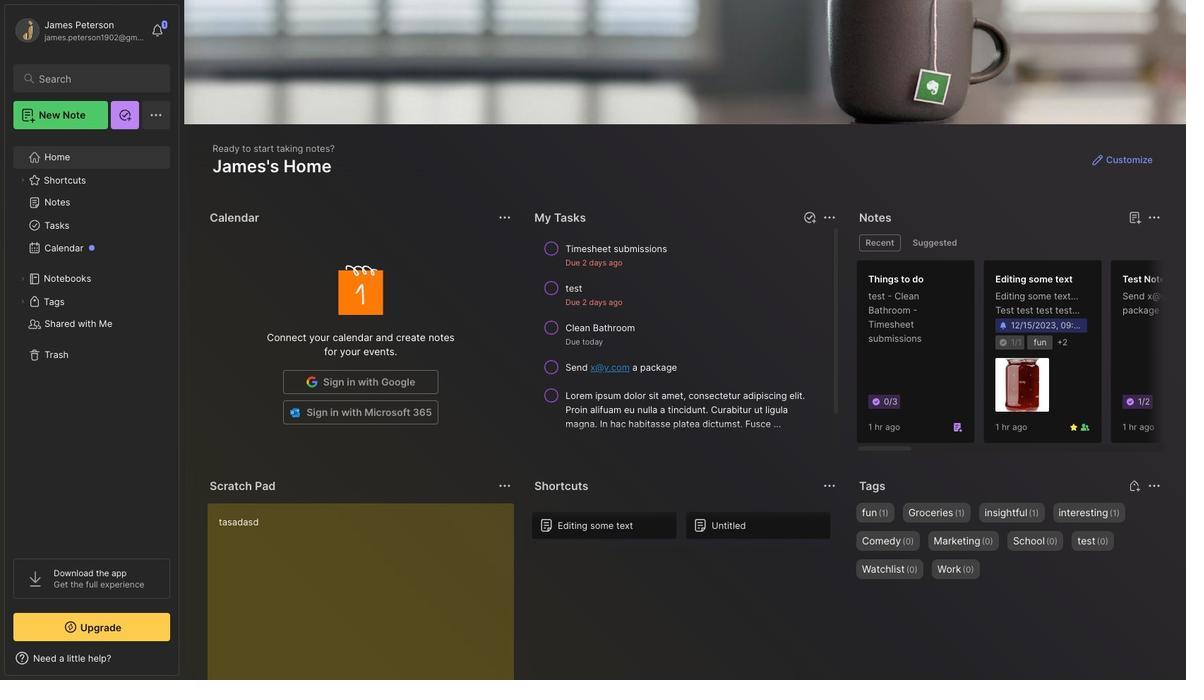 Task type: vqa. For each thing, say whether or not it's contained in the screenshot.
tree
yes



Task type: locate. For each thing, give the bounding box(es) containing it.
1 vertical spatial row group
[[532, 511, 840, 548]]

Search text field
[[39, 72, 157, 85]]

tab
[[860, 234, 901, 251], [907, 234, 964, 251]]

Start writing… text field
[[219, 504, 513, 680]]

1 horizontal spatial tab
[[907, 234, 964, 251]]

More actions field
[[495, 208, 515, 227], [820, 208, 840, 227], [1145, 208, 1165, 227], [495, 476, 515, 496], [820, 476, 840, 496]]

main element
[[0, 0, 184, 680]]

row group
[[857, 260, 1187, 452], [532, 511, 840, 548]]

more actions image
[[821, 209, 838, 226], [821, 477, 838, 494]]

more actions image
[[497, 209, 513, 226], [1146, 209, 1163, 226], [497, 477, 513, 494]]

None search field
[[39, 70, 157, 87]]

1 vertical spatial more actions image
[[821, 477, 838, 494]]

0 vertical spatial more actions image
[[821, 209, 838, 226]]

1 horizontal spatial row group
[[857, 260, 1187, 452]]

0 horizontal spatial row group
[[532, 511, 840, 548]]

0 horizontal spatial tab
[[860, 234, 901, 251]]

2 more actions image from the top
[[821, 477, 838, 494]]

tab list
[[860, 234, 1159, 251]]

2 tab from the left
[[907, 234, 964, 251]]

tree
[[5, 138, 179, 546]]

Account field
[[13, 16, 144, 44]]

click to collapse image
[[178, 654, 189, 671]]



Task type: describe. For each thing, give the bounding box(es) containing it.
1 more actions image from the top
[[821, 209, 838, 226]]

expand tags image
[[18, 297, 27, 306]]

0 vertical spatial row group
[[857, 260, 1187, 452]]

none search field inside main "element"
[[39, 70, 157, 87]]

thumbnail image
[[996, 358, 1050, 412]]

expand notebooks image
[[18, 275, 27, 283]]

new task image
[[803, 210, 817, 225]]

WHAT'S NEW field
[[5, 647, 179, 670]]

tree inside main "element"
[[5, 138, 179, 546]]

1 tab from the left
[[860, 234, 901, 251]]



